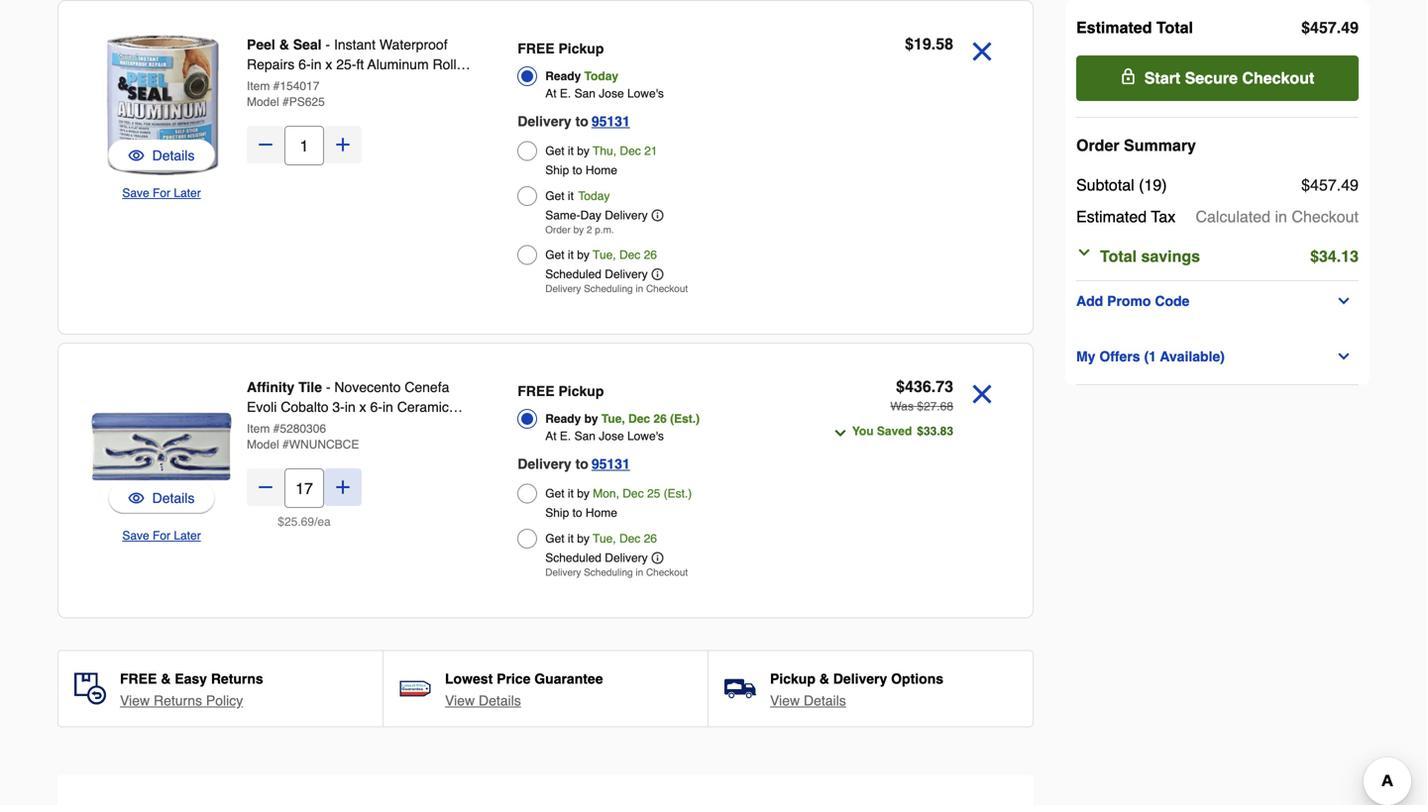 Task type: vqa. For each thing, say whether or not it's contained in the screenshot.
order status
no



Task type: locate. For each thing, give the bounding box(es) containing it.
novecento cenefa evoli cobalto 3-in x 6-in ceramic bullnose tile (0.1-sq. ft/ piece) image
[[90, 376, 233, 518]]

49 for subtotal (19)
[[1341, 176, 1359, 194]]

san for instant waterproof repairs 6-in x 25-ft aluminum roll flashing
[[574, 87, 596, 101]]

checkout
[[1242, 69, 1315, 87], [1292, 208, 1359, 226], [646, 283, 688, 295], [646, 567, 688, 579]]

1 vertical spatial option group
[[518, 378, 793, 584]]

item
[[247, 79, 270, 93], [247, 422, 270, 436]]

model down flashing
[[247, 95, 279, 109]]

aluminum
[[368, 56, 429, 72]]

2 get it by tue, dec 26 from the top
[[545, 532, 657, 546]]

ship down get it by mon, dec 25 (est.)
[[545, 507, 569, 520]]

1 vertical spatial ship
[[545, 507, 569, 520]]

quickview image for flashing
[[128, 146, 144, 166]]

2 item from the top
[[247, 422, 270, 436]]

later
[[174, 186, 201, 200], [174, 529, 201, 543]]

1 e. from the top
[[560, 87, 571, 101]]

at down "ready by tue, dec 26 (est.)"
[[545, 430, 557, 444]]

0 vertical spatial free pickup
[[518, 41, 604, 56]]

95131 button up the thu,
[[592, 110, 630, 133]]

save for later button down instant waterproof repairs 6-in x 25-ft aluminum roll flashing image
[[122, 183, 201, 203]]

details button
[[108, 140, 215, 171], [128, 146, 195, 166], [108, 483, 215, 514], [128, 489, 195, 508]]

0 vertical spatial lowe's
[[627, 87, 664, 101]]

view details link
[[445, 691, 521, 711], [770, 691, 846, 711]]

scheduled down order by 2 p.m.
[[545, 268, 602, 282]]

free for roll
[[518, 41, 555, 56]]

scheduling for info image corresponding to scheduled delivery
[[584, 283, 633, 295]]

model inside item #5280306 model #wnuncbce
[[247, 438, 279, 452]]

1 vertical spatial chevron down image
[[1336, 349, 1352, 365]]

stepper number input field with increment and decrement buttons number field for plus image
[[284, 126, 324, 166]]

later for novecento cenefa evoli cobalto 3-in x 6-in ceramic bullnose tile (0.1-sq. ft/ piece)
[[174, 529, 201, 543]]

2 model from the top
[[247, 438, 279, 452]]

delivery to 95131 up the mon, at the bottom of the page
[[518, 456, 630, 472]]

$ up was
[[896, 378, 905, 396]]

1 get it by tue, dec 26 from the top
[[545, 248, 657, 262]]

for down instant waterproof repairs 6-in x 25-ft aluminum roll flashing image
[[153, 186, 170, 200]]

get it by tue, dec 26 down 'p.m.'
[[545, 248, 657, 262]]

delivery down ready today
[[518, 113, 572, 129]]

e.
[[560, 87, 571, 101], [560, 430, 571, 444]]

2 later from the top
[[174, 529, 201, 543]]

order down same-
[[545, 225, 571, 236]]

get for info image corresponding to same-day delivery
[[545, 189, 565, 203]]

Stepper number input field with increment and decrement buttons number field
[[284, 126, 324, 166], [284, 469, 324, 508]]

model inside "item #154017 model #ps625"
[[247, 95, 279, 109]]

e. down "ready by tue, dec 26 (est.)"
[[560, 430, 571, 444]]

$ right was
[[917, 400, 924, 414]]

info image
[[652, 210, 664, 222], [652, 269, 664, 281]]

tue, down the mon, at the bottom of the page
[[593, 532, 616, 546]]

it
[[568, 144, 574, 158], [568, 189, 574, 203], [568, 248, 574, 262], [568, 487, 574, 501], [568, 532, 574, 546]]

1 457 from the top
[[1310, 18, 1337, 37]]

2
[[587, 225, 592, 236]]

1 vertical spatial minus image
[[256, 478, 276, 498]]

save for later down instant waterproof repairs 6-in x 25-ft aluminum roll flashing image
[[122, 186, 201, 200]]

0 vertical spatial order
[[1076, 136, 1120, 155]]

get it by tue, dec 26 for info image corresponding to scheduled delivery
[[545, 248, 657, 262]]

plus image
[[333, 135, 353, 155]]

lowe's up 21
[[627, 87, 664, 101]]

order inside option group
[[545, 225, 571, 236]]

& inside free & easy returns view returns policy
[[161, 672, 171, 687]]

delivery up 'p.m.'
[[605, 209, 648, 223]]

1 item from the top
[[247, 79, 270, 93]]

2 save from the top
[[122, 529, 149, 543]]

pickup for roll
[[559, 41, 604, 56]]

2 quickview image from the top
[[128, 489, 144, 508]]

save down novecento cenefa evoli cobalto 3-in x 6-in ceramic bullnose tile (0.1-sq. ft/ piece) image
[[122, 529, 149, 543]]

info image
[[652, 553, 664, 565]]

delivery inside pickup & delivery options view details
[[833, 672, 887, 687]]

free pickup for ceramic
[[518, 384, 604, 399]]

chevron down image
[[1076, 245, 1092, 261], [832, 426, 848, 442]]

3 it from the top
[[568, 248, 574, 262]]

order
[[1076, 136, 1120, 155], [545, 225, 571, 236]]

25 left 69
[[284, 515, 298, 529]]

it left the mon, at the bottom of the page
[[568, 487, 574, 501]]

1 vertical spatial 457
[[1310, 176, 1337, 194]]

jose down "ready by tue, dec 26 (est.)"
[[599, 430, 624, 444]]

1 estimated from the top
[[1076, 18, 1152, 37]]

0 vertical spatial minus image
[[256, 135, 276, 155]]

info image for scheduled delivery
[[652, 269, 664, 281]]

view inside pickup & delivery options view details
[[770, 693, 800, 709]]

1 horizontal spatial total
[[1157, 18, 1193, 37]]

dec up get it by mon, dec 25 (est.)
[[628, 412, 650, 426]]

0 vertical spatial delivery to 95131
[[518, 113, 630, 129]]

stepper number input field with increment and decrement buttons number field left plus image
[[284, 126, 324, 166]]

2 horizontal spatial view
[[770, 693, 800, 709]]

2 it from the top
[[568, 189, 574, 203]]

1 delivery to 95131 from the top
[[518, 113, 630, 129]]

it up same-
[[568, 189, 574, 203]]

2 vertical spatial free
[[120, 672, 157, 687]]

1 vertical spatial stepper number input field with increment and decrement buttons number field
[[284, 469, 324, 508]]

95131 up the thu,
[[592, 113, 630, 129]]

0 vertical spatial scheduled delivery
[[545, 268, 648, 282]]

1 - from the top
[[326, 37, 330, 53]]

1 horizontal spatial &
[[279, 37, 289, 53]]

2 ship from the top
[[545, 507, 569, 520]]

2 minus image from the top
[[256, 478, 276, 498]]

1 save for later from the top
[[122, 186, 201, 200]]

affinity
[[247, 380, 295, 395]]

1 ship from the top
[[545, 164, 569, 177]]

0 horizontal spatial view
[[120, 693, 150, 709]]

1 49 from the top
[[1341, 18, 1359, 37]]

repairs
[[247, 56, 295, 72]]

2 san from the top
[[574, 430, 596, 444]]

1 horizontal spatial 6-
[[370, 399, 383, 415]]

0 vertical spatial x
[[325, 56, 332, 72]]

it down order by 2 p.m.
[[568, 248, 574, 262]]

san for novecento cenefa evoli cobalto 3-in x 6-in ceramic bullnose tile (0.1-sq. ft/ piece)
[[574, 430, 596, 444]]

1 vertical spatial info image
[[652, 269, 664, 281]]

x
[[325, 56, 332, 72], [359, 399, 366, 415]]

0 vertical spatial ready
[[545, 69, 581, 83]]

scheduled delivery for info image corresponding to scheduled delivery
[[545, 268, 648, 282]]

2 lowe's from the top
[[627, 430, 664, 444]]

lowe's for novecento cenefa evoli cobalto 3-in x 6-in ceramic bullnose tile (0.1-sq. ft/ piece)
[[627, 430, 664, 444]]

view for free & easy returns view returns policy
[[120, 693, 150, 709]]

in
[[311, 56, 322, 72], [1275, 208, 1288, 226], [636, 283, 643, 295], [345, 399, 356, 415], [383, 399, 393, 415], [636, 567, 643, 579]]

scheduling down the mon, at the bottom of the page
[[584, 567, 633, 579]]

home for instant waterproof repairs 6-in x 25-ft aluminum roll flashing
[[586, 164, 617, 177]]

2 scheduled delivery from the top
[[545, 552, 648, 565]]

start secure checkout
[[1145, 69, 1315, 87]]

2 save for later from the top
[[122, 529, 201, 543]]

today up get it by thu, dec 21
[[584, 69, 619, 83]]

scheduling down 'p.m.'
[[584, 283, 633, 295]]

2 jose from the top
[[599, 430, 624, 444]]

1 jose from the top
[[599, 87, 624, 101]]

1 vertical spatial returns
[[154, 693, 202, 709]]

0 vertical spatial ship to home
[[545, 164, 617, 177]]

0 vertical spatial delivery scheduling in checkout
[[545, 283, 688, 295]]

in up 'ft/'
[[383, 399, 393, 415]]

1 vertical spatial scheduled
[[545, 552, 602, 565]]

0 vertical spatial stepper number input field with increment and decrement buttons number field
[[284, 126, 324, 166]]

1 horizontal spatial 25
[[647, 487, 660, 501]]

free
[[518, 41, 555, 56], [518, 384, 555, 399], [120, 672, 157, 687]]

save for later button down novecento cenefa evoli cobalto 3-in x 6-in ceramic bullnose tile (0.1-sq. ft/ piece) image
[[122, 526, 201, 546]]

0 vertical spatial scheduled
[[545, 268, 602, 282]]

0 vertical spatial tue,
[[593, 248, 616, 262]]

details inside pickup & delivery options view details
[[804, 693, 846, 709]]

2 scheduling from the top
[[584, 567, 633, 579]]

chevron down image up the add
[[1076, 245, 1092, 261]]

25
[[647, 487, 660, 501], [284, 515, 298, 529]]

item inside item #5280306 model #wnuncbce
[[247, 422, 270, 436]]

.
[[1337, 18, 1341, 37], [932, 35, 936, 53], [1337, 176, 1341, 194], [1337, 247, 1341, 266], [932, 378, 936, 396], [937, 400, 940, 414], [937, 425, 940, 439], [298, 515, 301, 529]]

model
[[247, 95, 279, 109], [247, 438, 279, 452]]

lowe's for instant waterproof repairs 6-in x 25-ft aluminum roll flashing
[[627, 87, 664, 101]]

0 vertical spatial 95131 button
[[592, 110, 630, 133]]

2 at e. san jose lowe's from the top
[[545, 430, 664, 444]]

delivery
[[518, 113, 572, 129], [605, 209, 648, 223], [605, 268, 648, 282], [545, 283, 581, 295], [518, 456, 572, 472], [605, 552, 648, 565], [545, 567, 581, 579], [833, 672, 887, 687]]

delivery down order by 2 p.m.
[[545, 283, 581, 295]]

0 vertical spatial free
[[518, 41, 555, 56]]

1 san from the top
[[574, 87, 596, 101]]

& right peel
[[279, 37, 289, 53]]

0 vertical spatial save for later button
[[122, 183, 201, 203]]

2 estimated from the top
[[1076, 208, 1147, 226]]

san down "ready by tue, dec 26 (est.)"
[[574, 430, 596, 444]]

pickup & delivery options view details
[[770, 672, 944, 709]]

saved
[[877, 425, 912, 439]]

0 vertical spatial scheduling
[[584, 283, 633, 295]]

total
[[1157, 18, 1193, 37], [1100, 247, 1137, 266]]

san down ready today
[[574, 87, 596, 101]]

1 save for later button from the top
[[122, 183, 201, 203]]

in inside instant waterproof repairs 6-in x 25-ft aluminum roll flashing
[[311, 56, 322, 72]]

1 vertical spatial get it by tue, dec 26
[[545, 532, 657, 546]]

scheduled down the mon, at the bottom of the page
[[545, 552, 602, 565]]

save for later button for flashing
[[122, 183, 201, 203]]

5 it from the top
[[568, 532, 574, 546]]

scheduled delivery for info icon
[[545, 552, 648, 565]]

1 95131 from the top
[[592, 113, 630, 129]]

2 ship to home from the top
[[545, 507, 617, 520]]

2 stepper number input field with increment and decrement buttons number field from the top
[[284, 469, 324, 508]]

sq.
[[358, 419, 376, 435]]

1 ready from the top
[[545, 69, 581, 83]]

1 quickview image from the top
[[128, 146, 144, 166]]

chevron down image
[[1336, 293, 1352, 309], [1336, 349, 1352, 365]]

1 vertical spatial 95131 button
[[592, 452, 630, 476]]

free pickup for roll
[[518, 41, 604, 56]]

1 vertical spatial model
[[247, 438, 279, 452]]

2 home from the top
[[586, 507, 617, 520]]

0 vertical spatial get it by tue, dec 26
[[545, 248, 657, 262]]

subtotal (19)
[[1076, 176, 1167, 194]]

0 vertical spatial pickup
[[559, 41, 604, 56]]

to up get it today
[[573, 164, 582, 177]]

item #5280306 model #wnuncbce
[[247, 422, 359, 452]]

1 vertical spatial san
[[574, 430, 596, 444]]

x up 'sq.'
[[359, 399, 366, 415]]

view inside free & easy returns view returns policy
[[120, 693, 150, 709]]

0 horizontal spatial &
[[161, 672, 171, 687]]

1 vertical spatial lowe's
[[627, 430, 664, 444]]

you saved $ 33 . 83
[[852, 425, 954, 439]]

1 vertical spatial e.
[[560, 430, 571, 444]]

$ 19 . 58
[[905, 35, 954, 53]]

$ 457 . 49
[[1302, 18, 1359, 37], [1302, 176, 1359, 194]]

option group
[[518, 35, 793, 300], [518, 378, 793, 584]]

1 vertical spatial ship to home
[[545, 507, 617, 520]]

1 scheduled from the top
[[545, 268, 602, 282]]

0 vertical spatial for
[[153, 186, 170, 200]]

calculated
[[1196, 208, 1271, 226]]

0 horizontal spatial x
[[325, 56, 332, 72]]

jose
[[599, 87, 624, 101], [599, 430, 624, 444]]

view
[[120, 693, 150, 709], [445, 693, 475, 709], [770, 693, 800, 709]]

get up same-
[[545, 189, 565, 203]]

2 delivery scheduling in checkout from the top
[[545, 567, 688, 579]]

e. down ready today
[[560, 87, 571, 101]]

1 vertical spatial scheduled delivery
[[545, 552, 648, 565]]

it down get it by mon, dec 25 (est.)
[[568, 532, 574, 546]]

ship to home for instant waterproof repairs 6-in x 25-ft aluminum roll flashing
[[545, 164, 617, 177]]

0 vertical spatial e.
[[560, 87, 571, 101]]

home for novecento cenefa evoli cobalto 3-in x 6-in ceramic bullnose tile (0.1-sq. ft/ piece)
[[586, 507, 617, 520]]

today up same-day delivery
[[578, 189, 610, 203]]

0 vertical spatial ship
[[545, 164, 569, 177]]

minus image down bullnose
[[256, 478, 276, 498]]

model for bullnose
[[247, 438, 279, 452]]

san
[[574, 87, 596, 101], [574, 430, 596, 444]]

2 scheduled from the top
[[545, 552, 602, 565]]

home
[[586, 164, 617, 177], [586, 507, 617, 520]]

details inside lowest price guarantee view details
[[479, 693, 521, 709]]

option group for novecento cenefa evoli cobalto 3-in x 6-in ceramic bullnose tile (0.1-sq. ft/ piece)
[[518, 378, 793, 584]]

get it by tue, dec 26
[[545, 248, 657, 262], [545, 532, 657, 546]]

x inside instant waterproof repairs 6-in x 25-ft aluminum roll flashing
[[325, 56, 332, 72]]

free up ready today
[[518, 41, 555, 56]]

2 delivery to 95131 from the top
[[518, 456, 630, 472]]

get
[[545, 144, 565, 158], [545, 189, 565, 203], [545, 248, 565, 262], [545, 487, 565, 501], [545, 532, 565, 546]]

0 vertical spatial $ 457 . 49
[[1302, 18, 1359, 37]]

ship
[[545, 164, 569, 177], [545, 507, 569, 520]]

26 up get it by mon, dec 25 (est.)
[[654, 412, 667, 426]]

roll
[[433, 56, 457, 72]]

free pickup up "ready by tue, dec 26 (est.)"
[[518, 384, 604, 399]]

lowest
[[445, 672, 493, 687]]

1 vertical spatial estimated
[[1076, 208, 1147, 226]]

add promo code
[[1076, 293, 1190, 309]]

1 lowe's from the top
[[627, 87, 664, 101]]

get it by tue, dec 26 down the mon, at the bottom of the page
[[545, 532, 657, 546]]

2 at from the top
[[545, 430, 557, 444]]

jose for instant waterproof repairs 6-in x 25-ft aluminum roll flashing
[[599, 87, 624, 101]]

ship for novecento cenefa evoli cobalto 3-in x 6-in ceramic bullnose tile (0.1-sq. ft/ piece)
[[545, 507, 569, 520]]

95131
[[592, 113, 630, 129], [592, 456, 630, 472]]

flashing
[[247, 76, 299, 92]]

1 view details link from the left
[[445, 691, 521, 711]]

1 vertical spatial save for later button
[[122, 526, 201, 546]]

2 view from the left
[[445, 693, 475, 709]]

1 vertical spatial 6-
[[370, 399, 383, 415]]

get it by tue, dec 26 for info icon
[[545, 532, 657, 546]]

2 option group from the top
[[518, 378, 793, 584]]

2 ready from the top
[[545, 412, 581, 426]]

total up start
[[1157, 18, 1193, 37]]

2 free pickup from the top
[[518, 384, 604, 399]]

0 vertical spatial 457
[[1310, 18, 1337, 37]]

in up (0.1- at the bottom left of the page
[[345, 399, 356, 415]]

1 view from the left
[[120, 693, 150, 709]]

1 later from the top
[[174, 186, 201, 200]]

1 scheduled delivery from the top
[[545, 268, 648, 282]]

3 view from the left
[[770, 693, 800, 709]]

save for later for instant waterproof repairs 6-in x 25-ft aluminum roll flashing
[[122, 186, 201, 200]]

for
[[153, 186, 170, 200], [153, 529, 170, 543]]

item down repairs
[[247, 79, 270, 93]]

to down get it by mon, dec 25 (est.)
[[573, 507, 582, 520]]

delivery left 'options'
[[833, 672, 887, 687]]

0 vertical spatial later
[[174, 186, 201, 200]]

1 vertical spatial for
[[153, 529, 170, 543]]

2 e. from the top
[[560, 430, 571, 444]]

1 at e. san jose lowe's from the top
[[545, 87, 664, 101]]

cobalto
[[281, 399, 329, 415]]

2 95131 button from the top
[[592, 452, 630, 476]]

0 horizontal spatial order
[[545, 225, 571, 236]]

free up view returns policy link
[[120, 672, 157, 687]]

6- down novecento
[[370, 399, 383, 415]]

1 vertical spatial free pickup
[[518, 384, 604, 399]]

- right seal at the top left of page
[[326, 37, 330, 53]]

58
[[936, 35, 954, 53]]

$ left 58
[[905, 35, 914, 53]]

at e. san jose lowe's for instant waterproof repairs 6-in x 25-ft aluminum roll flashing
[[545, 87, 664, 101]]

1 horizontal spatial order
[[1076, 136, 1120, 155]]

2 $ 457 . 49 from the top
[[1302, 176, 1359, 194]]

1 horizontal spatial view details link
[[770, 691, 846, 711]]

25 inside option group
[[647, 487, 660, 501]]

2 457 from the top
[[1310, 176, 1337, 194]]

1 free pickup from the top
[[518, 41, 604, 56]]

order up subtotal
[[1076, 136, 1120, 155]]

0 vertical spatial quickview image
[[128, 146, 144, 166]]

quickview image
[[128, 146, 144, 166], [128, 489, 144, 508]]

1 vertical spatial order
[[545, 225, 571, 236]]

order for order summary
[[1076, 136, 1120, 155]]

1 for from the top
[[153, 186, 170, 200]]

minus image for plus icon's stepper number input field with increment and decrement buttons number field
[[256, 478, 276, 498]]

0 vertical spatial item
[[247, 79, 270, 93]]

- up cobalto
[[326, 380, 331, 395]]

3 get from the top
[[545, 248, 565, 262]]

x left 25-
[[325, 56, 332, 72]]

2 save for later button from the top
[[122, 526, 201, 546]]

2 get from the top
[[545, 189, 565, 203]]

1 95131 button from the top
[[592, 110, 630, 133]]

0 vertical spatial san
[[574, 87, 596, 101]]

save for later for novecento cenefa evoli cobalto 3-in x 6-in ceramic bullnose tile (0.1-sq. ft/ piece)
[[122, 529, 201, 543]]

instant waterproof repairs 6-in x 25-ft aluminum roll flashing image
[[90, 33, 233, 175]]

ready up get it by thu, dec 21
[[545, 69, 581, 83]]

piece)
[[396, 419, 435, 435]]

total down estimated tax
[[1100, 247, 1137, 266]]

1 vertical spatial delivery to 95131
[[518, 456, 630, 472]]

6- inside novecento cenefa evoli cobalto 3-in x 6-in ceramic bullnose tile (0.1-sq. ft/ piece)
[[370, 399, 383, 415]]

& left 'options'
[[820, 672, 830, 687]]

summary
[[1124, 136, 1196, 155]]

at e. san jose lowe's for novecento cenefa evoli cobalto 3-in x 6-in ceramic bullnose tile (0.1-sq. ft/ piece)
[[545, 430, 664, 444]]

later down instant waterproof repairs 6-in x 25-ft aluminum roll flashing image
[[174, 186, 201, 200]]

1 vertical spatial x
[[359, 399, 366, 415]]

1 option group from the top
[[518, 35, 793, 300]]

returns up policy
[[211, 672, 263, 687]]

details
[[152, 148, 195, 164], [152, 491, 195, 507], [479, 693, 521, 709], [804, 693, 846, 709]]

$ 34 . 13
[[1310, 247, 1359, 266]]

2 49 from the top
[[1341, 176, 1359, 194]]

scheduled delivery
[[545, 268, 648, 282], [545, 552, 648, 565]]

estimated up secure image
[[1076, 18, 1152, 37]]

scheduled delivery left info icon
[[545, 552, 648, 565]]

0 vertical spatial at e. san jose lowe's
[[545, 87, 664, 101]]

scheduling for info icon
[[584, 567, 633, 579]]

2 95131 from the top
[[592, 456, 630, 472]]

0 vertical spatial model
[[247, 95, 279, 109]]

subtotal
[[1076, 176, 1135, 194]]

by down order by 2 p.m.
[[577, 248, 590, 262]]

2 vertical spatial 26
[[644, 532, 657, 546]]

delivery to 95131 for instant waterproof repairs 6-in x 25-ft aluminum roll flashing
[[518, 113, 630, 129]]

by
[[577, 144, 590, 158], [573, 225, 584, 236], [577, 248, 590, 262], [584, 412, 598, 426], [577, 487, 590, 501], [577, 532, 590, 546]]

1 home from the top
[[586, 164, 617, 177]]

1 model from the top
[[247, 95, 279, 109]]

stepper number input field with increment and decrement buttons number field for plus icon
[[284, 469, 324, 508]]

ship to home
[[545, 164, 617, 177], [545, 507, 617, 520]]

1 ship to home from the top
[[545, 164, 617, 177]]

26 up info icon
[[644, 532, 657, 546]]

chevron down image inside my offers (1 available) link
[[1336, 349, 1352, 365]]

1 minus image from the top
[[256, 135, 276, 155]]

tue, up get it by mon, dec 25 (est.)
[[602, 412, 625, 426]]

1 scheduling from the top
[[584, 283, 633, 295]]

chevron down image left you
[[832, 426, 848, 442]]

model down bullnose
[[247, 438, 279, 452]]

0 vertical spatial option group
[[518, 35, 793, 300]]

home down get it by thu, dec 21
[[586, 164, 617, 177]]

1 vertical spatial 25
[[284, 515, 298, 529]]

0 vertical spatial 95131
[[592, 113, 630, 129]]

tue,
[[593, 248, 616, 262], [602, 412, 625, 426], [593, 532, 616, 546]]

day
[[580, 209, 602, 223]]

to
[[576, 113, 589, 129], [573, 164, 582, 177], [576, 456, 589, 472], [573, 507, 582, 520]]

26
[[644, 248, 657, 262], [654, 412, 667, 426], [644, 532, 657, 546]]

1 vertical spatial 49
[[1341, 176, 1359, 194]]

save for later down novecento cenefa evoli cobalto 3-in x 6-in ceramic bullnose tile (0.1-sq. ft/ piece) image
[[122, 529, 201, 543]]

tile up #wnuncbce
[[304, 419, 326, 435]]

1 vertical spatial quickview image
[[128, 489, 144, 508]]

0 vertical spatial info image
[[652, 210, 664, 222]]

1 $ 457 . 49 from the top
[[1302, 18, 1359, 37]]

item for flashing
[[247, 79, 270, 93]]

& inside pickup & delivery options view details
[[820, 672, 830, 687]]

delivery left info icon
[[605, 552, 648, 565]]

save
[[122, 186, 149, 200], [122, 529, 149, 543]]

5 get from the top
[[545, 532, 565, 546]]

1 vertical spatial $ 457 . 49
[[1302, 176, 1359, 194]]

0 vertical spatial -
[[326, 37, 330, 53]]

1 horizontal spatial chevron down image
[[1076, 245, 1092, 261]]

0 vertical spatial jose
[[599, 87, 624, 101]]

item down evoli
[[247, 422, 270, 436]]

1 it from the top
[[568, 144, 574, 158]]

1 chevron down image from the top
[[1336, 293, 1352, 309]]

get left the thu,
[[545, 144, 565, 158]]

1 vertical spatial jose
[[599, 430, 624, 444]]

457 for estimated total
[[1310, 18, 1337, 37]]

1 vertical spatial scheduling
[[584, 567, 633, 579]]

save for flashing
[[122, 186, 149, 200]]

cenefa
[[405, 380, 449, 395]]

0 horizontal spatial total
[[1100, 247, 1137, 266]]

#5280306
[[273, 422, 326, 436]]

free pickup up ready today
[[518, 41, 604, 56]]

tue, down 'p.m.'
[[593, 248, 616, 262]]

457 for subtotal (19)
[[1310, 176, 1337, 194]]

2 view details link from the left
[[770, 691, 846, 711]]

2 info image from the top
[[652, 269, 664, 281]]

peel & seal -
[[247, 37, 334, 53]]

estimated down subtotal
[[1076, 208, 1147, 226]]

1 vertical spatial tile
[[304, 419, 326, 435]]

1 vertical spatial pickup
[[559, 384, 604, 399]]

2 for from the top
[[153, 529, 170, 543]]

1 stepper number input field with increment and decrement buttons number field from the top
[[284, 126, 324, 166]]

1 vertical spatial at e. san jose lowe's
[[545, 430, 664, 444]]

ship for instant waterproof repairs 6-in x 25-ft aluminum roll flashing
[[545, 164, 569, 177]]

1 vertical spatial at
[[545, 430, 557, 444]]

pickup inside pickup & delivery options view details
[[770, 672, 816, 687]]

1 at from the top
[[545, 87, 557, 101]]

chevron down image inside the add promo code link
[[1336, 293, 1352, 309]]

by left 2
[[573, 225, 584, 236]]

1 horizontal spatial view
[[445, 693, 475, 709]]

by left the mon, at the bottom of the page
[[577, 487, 590, 501]]

-
[[326, 37, 330, 53], [326, 380, 331, 395]]

49 for estimated total
[[1341, 18, 1359, 37]]

item inside "item #154017 model #ps625"
[[247, 79, 270, 93]]

1 info image from the top
[[652, 210, 664, 222]]

0 vertical spatial estimated
[[1076, 18, 1152, 37]]

home down the mon, at the bottom of the page
[[586, 507, 617, 520]]

(1
[[1144, 349, 1157, 365]]

model for flashing
[[247, 95, 279, 109]]

ft
[[356, 56, 364, 72]]

delivery scheduling in checkout
[[545, 283, 688, 295], [545, 567, 688, 579]]

2 horizontal spatial &
[[820, 672, 830, 687]]

1 save from the top
[[122, 186, 149, 200]]

delivery scheduling in checkout down info icon
[[545, 567, 688, 579]]

0 vertical spatial at
[[545, 87, 557, 101]]

minus image
[[256, 135, 276, 155], [256, 478, 276, 498]]

lowe's down "ready by tue, dec 26 (est.)"
[[627, 430, 664, 444]]

2 chevron down image from the top
[[1336, 349, 1352, 365]]

1 vertical spatial delivery scheduling in checkout
[[545, 567, 688, 579]]

$ 436 . 73 was $ 27 . 68
[[891, 378, 954, 414]]



Task type: describe. For each thing, give the bounding box(es) containing it.
dec right the mon, at the bottom of the page
[[623, 487, 644, 501]]

0 vertical spatial (est.)
[[670, 412, 700, 426]]

33
[[924, 425, 937, 439]]

secure image
[[1121, 68, 1137, 84]]

my offers (1 available)
[[1076, 349, 1225, 365]]

my
[[1076, 349, 1096, 365]]

free inside free & easy returns view returns policy
[[120, 672, 157, 687]]

1 delivery scheduling in checkout from the top
[[545, 283, 688, 295]]

total savings
[[1100, 247, 1200, 266]]

3-
[[332, 399, 345, 415]]

13
[[1341, 247, 1359, 266]]

thu,
[[593, 144, 617, 158]]

$ 457 . 49 for total
[[1302, 18, 1359, 37]]

dec down get it by mon, dec 25 (est.)
[[619, 532, 641, 546]]

4 get from the top
[[545, 487, 565, 501]]

estimated tax
[[1076, 208, 1176, 226]]

start secure checkout button
[[1076, 56, 1359, 101]]

save for bullnose
[[122, 529, 149, 543]]

code
[[1155, 293, 1190, 309]]

95131 for instant waterproof repairs 6-in x 25-ft aluminum roll flashing
[[592, 113, 630, 129]]

tax
[[1151, 208, 1176, 226]]

ft/
[[380, 419, 392, 435]]

95131 button for instant waterproof repairs 6-in x 25-ft aluminum roll flashing
[[592, 110, 630, 133]]

item for bullnose
[[247, 422, 270, 436]]

remove item image
[[965, 35, 999, 68]]

quickview image for bullnose
[[128, 489, 144, 508]]

price
[[497, 672, 531, 687]]

0 vertical spatial tile
[[298, 380, 322, 395]]

tue, for info image corresponding to scheduled delivery
[[593, 248, 616, 262]]

ready for ceramic
[[545, 412, 581, 426]]

#wnuncbce
[[283, 438, 359, 452]]

e. for novecento cenefa evoli cobalto 3-in x 6-in ceramic bullnose tile (0.1-sq. ft/ piece)
[[560, 430, 571, 444]]

order summary
[[1076, 136, 1196, 155]]

same-day delivery
[[545, 209, 648, 223]]

in down get it by mon, dec 25 (est.)
[[636, 567, 643, 579]]

evoli
[[247, 399, 277, 415]]

34
[[1319, 247, 1337, 266]]

waterproof
[[379, 37, 448, 53]]

delivery to 95131 for novecento cenefa evoli cobalto 3-in x 6-in ceramic bullnose tile (0.1-sq. ft/ piece)
[[518, 456, 630, 472]]

73
[[936, 378, 954, 396]]

remove item image
[[965, 378, 999, 411]]

69
[[301, 515, 314, 529]]

25-
[[336, 56, 356, 72]]

436
[[905, 378, 932, 396]]

novecento cenefa evoli cobalto 3-in x 6-in ceramic bullnose tile (0.1-sq. ft/ piece)
[[247, 380, 449, 435]]

policy
[[206, 693, 243, 709]]

view returns policy link
[[120, 691, 243, 711]]

ready today
[[545, 69, 619, 83]]

19
[[914, 35, 932, 53]]

estimated total
[[1076, 18, 1193, 37]]

later for instant waterproof repairs 6-in x 25-ft aluminum roll flashing
[[174, 186, 201, 200]]

order by 2 p.m.
[[545, 225, 614, 236]]

available)
[[1160, 349, 1225, 365]]

option group for instant waterproof repairs 6-in x 25-ft aluminum roll flashing
[[518, 35, 793, 300]]

in right calculated
[[1275, 208, 1288, 226]]

was
[[891, 400, 914, 414]]

2 - from the top
[[326, 380, 331, 395]]

add
[[1076, 293, 1103, 309]]

lowest price guarantee view details
[[445, 672, 603, 709]]

p.m.
[[595, 225, 614, 236]]

#154017
[[273, 79, 320, 93]]

0 vertical spatial total
[[1157, 18, 1193, 37]]

get it by thu, dec 21
[[545, 144, 658, 158]]

by down get it by mon, dec 25 (est.)
[[577, 532, 590, 546]]

free for ceramic
[[518, 384, 555, 399]]

at for novecento cenefa evoli cobalto 3-in x 6-in ceramic bullnose tile (0.1-sq. ft/ piece)
[[545, 430, 557, 444]]

1 get from the top
[[545, 144, 565, 158]]

$ left 69
[[278, 515, 284, 529]]

& for free
[[161, 672, 171, 687]]

& for pickup
[[820, 672, 830, 687]]

e. for instant waterproof repairs 6-in x 25-ft aluminum roll flashing
[[560, 87, 571, 101]]

& for peel
[[279, 37, 289, 53]]

estimated for estimated tax
[[1076, 208, 1147, 226]]

4 it from the top
[[568, 487, 574, 501]]

info image for same-day delivery
[[652, 210, 664, 222]]

pickup for ceramic
[[559, 384, 604, 399]]

/ea
[[314, 515, 331, 529]]

estimated for estimated total
[[1076, 18, 1152, 37]]

$ left 13
[[1310, 247, 1319, 266]]

checkout inside button
[[1242, 69, 1315, 87]]

minus image for stepper number input field with increment and decrement buttons number field corresponding to plus image
[[256, 135, 276, 155]]

my offers (1 available) link
[[1076, 345, 1359, 369]]

it for info icon
[[568, 532, 574, 546]]

get it today
[[545, 189, 610, 203]]

view details link for view
[[770, 691, 846, 711]]

seal
[[293, 37, 322, 53]]

calculated in checkout
[[1196, 208, 1359, 226]]

in down same-day delivery
[[636, 283, 643, 295]]

#ps625
[[283, 95, 325, 109]]

(19)
[[1139, 176, 1167, 194]]

easy
[[175, 672, 207, 687]]

novecento
[[334, 380, 401, 395]]

0 horizontal spatial returns
[[154, 693, 202, 709]]

add promo code link
[[1076, 289, 1359, 313]]

affinity tile -
[[247, 380, 334, 395]]

it for info image corresponding to same-day delivery
[[568, 189, 574, 203]]

chevron down image for add promo code
[[1336, 293, 1352, 309]]

1 vertical spatial (est.)
[[664, 487, 692, 501]]

$ 457 . 49 for (19)
[[1302, 176, 1359, 194]]

26 for info icon
[[644, 532, 657, 546]]

secure
[[1185, 69, 1238, 87]]

item #154017 model #ps625
[[247, 79, 325, 109]]

same-
[[545, 209, 580, 223]]

view inside lowest price guarantee view details
[[445, 693, 475, 709]]

you
[[852, 425, 874, 439]]

instant waterproof repairs 6-in x 25-ft aluminum roll flashing
[[247, 37, 457, 92]]

instant
[[334, 37, 376, 53]]

options
[[891, 672, 944, 687]]

to up get it by thu, dec 21
[[576, 113, 589, 129]]

by up the mon, at the bottom of the page
[[584, 412, 598, 426]]

0 vertical spatial today
[[584, 69, 619, 83]]

free & easy returns view returns policy
[[120, 672, 263, 709]]

start
[[1145, 69, 1181, 87]]

95131 button for novecento cenefa evoli cobalto 3-in x 6-in ceramic bullnose tile (0.1-sq. ft/ piece)
[[592, 452, 630, 476]]

view for pickup & delivery options view details
[[770, 693, 800, 709]]

83
[[940, 425, 954, 439]]

1 vertical spatial today
[[578, 189, 610, 203]]

bullnose
[[247, 419, 300, 435]]

mon,
[[593, 487, 619, 501]]

ready by tue, dec 26 (est.)
[[545, 412, 700, 426]]

to up get it by mon, dec 25 (est.)
[[576, 456, 589, 472]]

1 vertical spatial total
[[1100, 247, 1137, 266]]

savings
[[1141, 247, 1200, 266]]

view details link for details
[[445, 691, 521, 711]]

26 for info image corresponding to scheduled delivery
[[644, 248, 657, 262]]

by left the thu,
[[577, 144, 590, 158]]

ship to home for novecento cenefa evoli cobalto 3-in x 6-in ceramic bullnose tile (0.1-sq. ft/ piece)
[[545, 507, 617, 520]]

promo
[[1107, 293, 1151, 309]]

0 horizontal spatial 25
[[284, 515, 298, 529]]

save for later button for bullnose
[[122, 526, 201, 546]]

chevron down image for my offers (1 available)
[[1336, 349, 1352, 365]]

0 vertical spatial chevron down image
[[1076, 245, 1092, 261]]

offers
[[1100, 349, 1140, 365]]

1 vertical spatial tue,
[[602, 412, 625, 426]]

6- inside instant waterproof repairs 6-in x 25-ft aluminum roll flashing
[[298, 56, 311, 72]]

dec left 21
[[620, 144, 641, 158]]

guarantee
[[535, 672, 603, 687]]

95131 for novecento cenefa evoli cobalto 3-in x 6-in ceramic bullnose tile (0.1-sq. ft/ piece)
[[592, 456, 630, 472]]

plus image
[[333, 478, 353, 498]]

order for order by 2 p.m.
[[545, 225, 571, 236]]

jose for novecento cenefa evoli cobalto 3-in x 6-in ceramic bullnose tile (0.1-sq. ft/ piece)
[[599, 430, 624, 444]]

for for flashing
[[153, 186, 170, 200]]

tile inside novecento cenefa evoli cobalto 3-in x 6-in ceramic bullnose tile (0.1-sq. ft/ piece)
[[304, 419, 326, 435]]

tue, for info icon
[[593, 532, 616, 546]]

68
[[940, 400, 954, 414]]

delivery down get it by mon, dec 25 (est.)
[[545, 567, 581, 579]]

it for info image corresponding to scheduled delivery
[[568, 248, 574, 262]]

dec down same-day delivery
[[619, 248, 641, 262]]

$ 25 . 69 /ea
[[278, 515, 331, 529]]

for for bullnose
[[153, 529, 170, 543]]

ceramic
[[397, 399, 449, 415]]

(0.1-
[[329, 419, 358, 435]]

at for instant waterproof repairs 6-in x 25-ft aluminum roll flashing
[[545, 87, 557, 101]]

peel
[[247, 37, 275, 53]]

1 vertical spatial 26
[[654, 412, 667, 426]]

delivery up get it by mon, dec 25 (est.)
[[518, 456, 572, 472]]

ready for roll
[[545, 69, 581, 83]]

$ up start secure checkout
[[1302, 18, 1310, 37]]

1 horizontal spatial returns
[[211, 672, 263, 687]]

27
[[924, 400, 937, 414]]

$ right saved
[[917, 425, 924, 439]]

1 vertical spatial chevron down image
[[832, 426, 848, 442]]

get for info icon
[[545, 532, 565, 546]]

x inside novecento cenefa evoli cobalto 3-in x 6-in ceramic bullnose tile (0.1-sq. ft/ piece)
[[359, 399, 366, 415]]

get for info image corresponding to scheduled delivery
[[545, 248, 565, 262]]

$ up calculated in checkout at the right top
[[1302, 176, 1310, 194]]

delivery down 'p.m.'
[[605, 268, 648, 282]]



